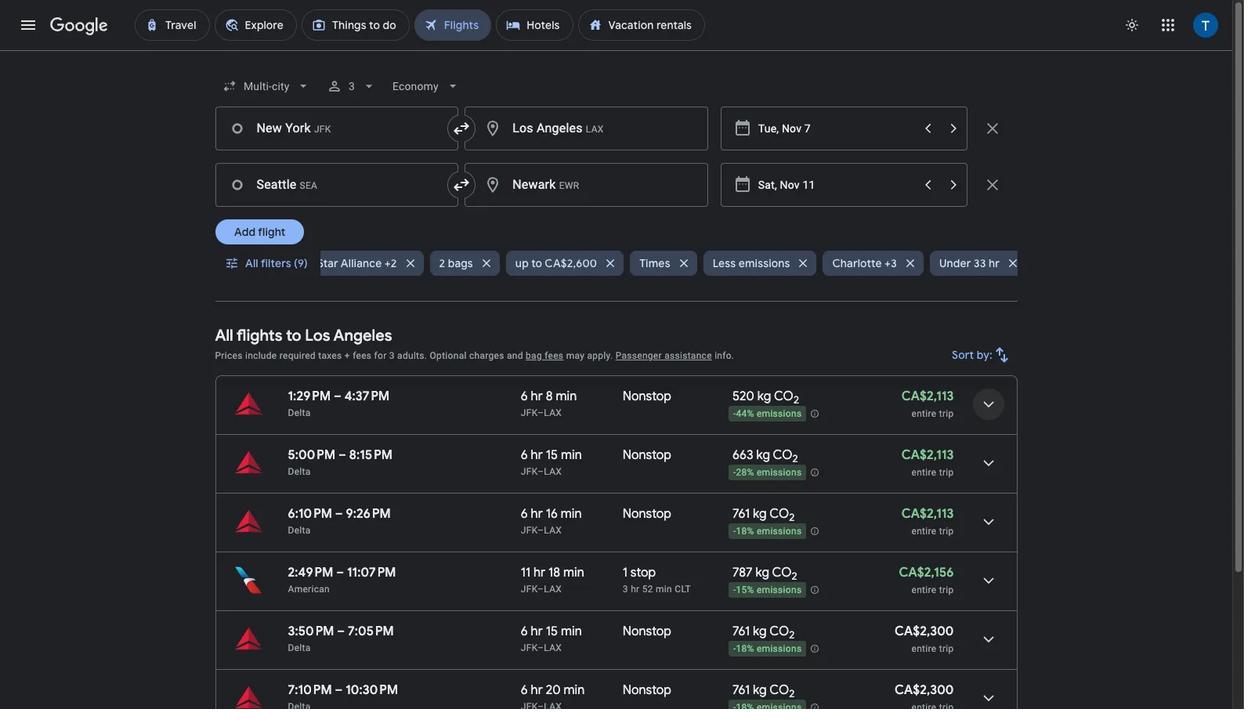 Task type: describe. For each thing, give the bounding box(es) containing it.
5 nonstop from the top
[[623, 683, 672, 698]]

ca$2,113 for 663
[[902, 448, 954, 463]]

bag fees button
[[526, 350, 564, 361]]

Departure text field
[[759, 164, 914, 206]]

bag
[[526, 350, 542, 361]]

less emissions
[[713, 256, 790, 270]]

Departure time: 5:00 PM. text field
[[288, 448, 336, 463]]

entire for 4:37 pm
[[912, 408, 937, 419]]

520 kg co 2
[[733, 389, 799, 407]]

6 hr 15 min jfk – lax for 7:05 pm
[[521, 624, 582, 654]]

6 inside total duration 6 hr 20 min. element
[[521, 683, 528, 698]]

emissions for 11:07 pm
[[757, 585, 802, 596]]

Departure text field
[[759, 107, 914, 150]]

7:10 pm
[[288, 683, 332, 698]]

delta for 1:29 pm
[[288, 408, 311, 419]]

delta for 6:10 pm
[[288, 525, 311, 536]]

co for 9:26 pm
[[770, 506, 789, 522]]

– inside 6 hr 8 min jfk – lax
[[538, 408, 544, 419]]

Departure time: 2:49 PM. text field
[[288, 565, 333, 581]]

(9)
[[294, 256, 308, 270]]

up
[[516, 256, 529, 270]]

under 33 hr
[[940, 256, 1000, 270]]

2 for 9:26 pm
[[789, 511, 795, 524]]

2 for 7:05 pm
[[789, 629, 795, 642]]

entire for 9:26 pm
[[912, 526, 937, 537]]

total duration 6 hr 15 min. element for 761
[[521, 624, 623, 642]]

1 stop flight. element
[[623, 565, 656, 583]]

761 kg co 2 for ca$2,300
[[733, 624, 795, 642]]

1:29 pm – 4:37 pm delta
[[288, 389, 390, 419]]

6 for 8:15 pm
[[521, 448, 528, 463]]

3 761 from the top
[[733, 683, 750, 698]]

charlotte +3 button
[[823, 245, 924, 282]]

angeles
[[334, 326, 392, 346]]

- for 7:05 pm
[[733, 644, 736, 655]]

hr down 6 hr 8 min jfk – lax
[[531, 448, 543, 463]]

8:15 pm
[[349, 448, 393, 463]]

761 for ca$2,300
[[733, 624, 750, 640]]

passenger assistance button
[[616, 350, 712, 361]]

co for 4:37 pm
[[774, 389, 794, 404]]

10:30 pm
[[346, 683, 398, 698]]

hr inside the 6 hr 16 min jfk – lax
[[531, 506, 543, 522]]

to inside popup button
[[532, 256, 543, 270]]

6 hr 8 min jfk – lax
[[521, 389, 577, 419]]

trip for 11:07 pm
[[939, 585, 954, 596]]

2300 Canadian dollars text field
[[895, 683, 954, 698]]

3:50 pm – 7:05 pm delta
[[288, 624, 394, 654]]

sort by:
[[952, 348, 993, 362]]

6 for 7:05 pm
[[521, 624, 528, 640]]

less emissions button
[[704, 245, 817, 282]]

nonstop for 7:05 pm
[[623, 624, 672, 640]]

787
[[733, 565, 753, 581]]

2 fees from the left
[[545, 350, 564, 361]]

3 761 kg co 2 from the top
[[733, 683, 795, 701]]

min right 20
[[564, 683, 585, 698]]

co for 8:15 pm
[[773, 448, 793, 463]]

6 hr 16 min jfk – lax
[[521, 506, 582, 536]]

ca$2,113 for 520
[[902, 389, 954, 404]]

Arrival time: 11:07 PM. text field
[[347, 565, 396, 581]]

co for 11:07 pm
[[772, 565, 792, 581]]

Arrival time: 10:30 PM. text field
[[346, 683, 398, 698]]

1 horizontal spatial 3
[[389, 350, 395, 361]]

all filters (9)
[[245, 256, 308, 270]]

ca$2,156
[[899, 565, 954, 581]]

min inside 1 stop 3 hr 52 min clt
[[656, 584, 672, 595]]

total duration 6 hr 8 min. element
[[521, 389, 623, 407]]

swap origin and destination. image
[[452, 176, 471, 194]]

-18% emissions for ca$2,113
[[733, 526, 802, 537]]

trip for 4:37 pm
[[939, 408, 954, 419]]

hr left 20
[[531, 683, 543, 698]]

6:10 pm – 9:26 pm delta
[[288, 506, 391, 536]]

remove flight from seattle to newark on sat, nov 11 image
[[983, 176, 1002, 194]]

prices
[[215, 350, 243, 361]]

adults.
[[397, 350, 427, 361]]

taxes
[[318, 350, 342, 361]]

los
[[305, 326, 330, 346]]

2:49 pm – 11:07 pm american
[[288, 565, 396, 595]]

lax for 7:05 pm
[[544, 643, 562, 654]]

apply.
[[587, 350, 613, 361]]

Arrival time: 8:15 PM. text field
[[349, 448, 393, 463]]

ca$2,300 for ca$2,300
[[895, 683, 954, 698]]

star
[[317, 256, 338, 270]]

main menu image
[[19, 16, 38, 34]]

ca$2,113 entire trip for 520
[[902, 389, 954, 419]]

28%
[[736, 467, 754, 478]]

– inside the 11 hr 18 min jfk – lax
[[538, 584, 544, 595]]

hr inside 1 stop 3 hr 52 min clt
[[631, 584, 640, 595]]

leaves john f. kennedy international airport at 3:50 pm on tuesday, november 7 and arrives at los angeles international airport at 7:05 pm on tuesday, november 7. element
[[288, 624, 394, 640]]

18
[[549, 565, 560, 581]]

leaves john f. kennedy international airport at 6:10 pm on tuesday, november 7 and arrives at los angeles international airport at 9:26 pm on tuesday, november 7. element
[[288, 506, 391, 522]]

ca$2,600
[[545, 256, 597, 270]]

change appearance image
[[1114, 6, 1151, 44]]

16
[[546, 506, 558, 522]]

flight
[[258, 225, 285, 239]]

stop
[[631, 565, 656, 581]]

– inside 6:10 pm – 9:26 pm delta
[[335, 506, 343, 522]]

4:37 pm
[[345, 389, 390, 404]]

hr inside popup button
[[989, 256, 1000, 270]]

flight details. leaves john f. kennedy international airport at 1:29 pm on tuesday, november 7 and arrives at los angeles international airport at 4:37 pm on tuesday, november 7. image
[[970, 386, 1007, 423]]

3:50 pm
[[288, 624, 334, 640]]

ca$2,156 entire trip
[[899, 565, 954, 596]]

all filters (9) button
[[215, 245, 320, 282]]

kg for 7:05 pm
[[753, 624, 767, 640]]

8
[[546, 389, 553, 404]]

total duration 6 hr 15 min. element for 663
[[521, 448, 623, 466]]

include
[[245, 350, 277, 361]]

lax for 11:07 pm
[[544, 584, 562, 595]]

leaves john f. kennedy international airport at 1:29 pm on tuesday, november 7 and arrives at los angeles international airport at 4:37 pm on tuesday, november 7. element
[[288, 389, 390, 404]]

optional
[[430, 350, 467, 361]]

2300 Canadian dollars text field
[[895, 624, 954, 640]]

-44% emissions
[[733, 408, 802, 419]]

jfk for 11:07 pm
[[521, 584, 538, 595]]

1 stop 3 hr 52 min clt
[[623, 565, 691, 595]]

all for all filters (9)
[[245, 256, 258, 270]]

sort by: button
[[946, 336, 1018, 374]]

total duration 6 hr 16 min. element
[[521, 506, 623, 524]]

flight details. leaves john f. kennedy international airport at 5:00 pm on tuesday, november 7 and arrives at los angeles international airport at 8:15 pm on tuesday, november 7. image
[[970, 444, 1007, 482]]

+3
[[885, 256, 897, 270]]

flight details. leaves john f. kennedy international airport at 7:10 pm on tuesday, november 7 and arrives at los angeles international airport at 10:30 pm on tuesday, november 7. image
[[970, 679, 1007, 709]]

+2
[[385, 256, 397, 270]]

emissions for 9:26 pm
[[757, 526, 802, 537]]

flights
[[237, 326, 283, 346]]

33
[[974, 256, 986, 270]]

44%
[[736, 408, 754, 419]]

-28% emissions
[[733, 467, 802, 478]]

jfk for 7:05 pm
[[521, 643, 538, 654]]

ca$2,300 for ca$2,300 entire trip
[[895, 624, 954, 640]]

6 for 4:37 pm
[[521, 389, 528, 404]]

18% for ca$2,113
[[736, 526, 754, 537]]

delta for 3:50 pm
[[288, 643, 311, 654]]

charlotte
[[833, 256, 882, 270]]

15%
[[736, 585, 754, 596]]

hr inside 6 hr 8 min jfk – lax
[[531, 389, 543, 404]]

american
[[288, 584, 330, 595]]

remove flight from new york to los angeles on tue, nov 7 image
[[983, 119, 1002, 138]]

ca$2,300 entire trip
[[895, 624, 954, 654]]

leaves john f. kennedy international airport at 5:00 pm on tuesday, november 7 and arrives at los angeles international airport at 8:15 pm on tuesday, november 7. element
[[288, 448, 393, 463]]

passenger
[[616, 350, 662, 361]]

up to ca$2,600 button
[[506, 245, 624, 282]]

787 kg co 2
[[733, 565, 798, 583]]

520
[[733, 389, 755, 404]]

18% for ca$2,300
[[736, 644, 754, 655]]

jfk for 4:37 pm
[[521, 408, 538, 419]]

5:00 pm – 8:15 pm delta
[[288, 448, 393, 477]]

– inside 5:00 pm – 8:15 pm delta
[[339, 448, 346, 463]]

for
[[374, 350, 387, 361]]

+
[[345, 350, 350, 361]]

leaves john f. kennedy international airport at 2:49 pm on tuesday, november 7 and arrives at los angeles international airport at 11:07 pm on tuesday, november 7. element
[[288, 565, 396, 581]]

min for 8:15 pm
[[561, 448, 582, 463]]

kg for 9:26 pm
[[753, 506, 767, 522]]

nonstop for 8:15 pm
[[623, 448, 672, 463]]

charges
[[469, 350, 504, 361]]

layover (1 of 1) is a 3 hr 52 min layover at charlotte douglas international airport in charlotte. element
[[623, 583, 725, 596]]

times button
[[630, 245, 697, 282]]

add flight
[[234, 225, 285, 239]]

kg for 8:15 pm
[[757, 448, 770, 463]]

Departure time: 6:10 PM. text field
[[288, 506, 332, 522]]

swap origin and destination. image
[[452, 119, 471, 138]]

nonstop flight. element for 4:37 pm
[[623, 389, 672, 407]]

ca$2,113 for 761
[[902, 506, 954, 522]]

6 hr 15 min jfk – lax for 8:15 pm
[[521, 448, 582, 477]]

761 kg co 2 for ca$2,113
[[733, 506, 795, 524]]

1
[[623, 565, 628, 581]]

bags
[[448, 256, 473, 270]]

1:29 pm
[[288, 389, 331, 404]]

emissions for 4:37 pm
[[757, 408, 802, 419]]

5:00 pm
[[288, 448, 336, 463]]



Task type: vqa. For each thing, say whether or not it's contained in the screenshot.


Task type: locate. For each thing, give the bounding box(es) containing it.
2 vertical spatial 761
[[733, 683, 750, 698]]

less
[[713, 256, 736, 270]]

1 vertical spatial ca$2,113
[[902, 448, 954, 463]]

1 6 from the top
[[521, 389, 528, 404]]

hr left "8"
[[531, 389, 543, 404]]

2 vertical spatial ca$2,113 entire trip
[[902, 506, 954, 537]]

and
[[507, 350, 523, 361]]

3 lax from the top
[[544, 525, 562, 536]]

None field
[[215, 72, 317, 100], [386, 72, 467, 100], [215, 72, 317, 100], [386, 72, 467, 100]]

1 vertical spatial ca$2,300
[[895, 683, 954, 698]]

6 hr 15 min jfk – lax up 16
[[521, 448, 582, 477]]

6 down 6 hr 8 min jfk – lax
[[521, 448, 528, 463]]

to up required at left
[[286, 326, 302, 346]]

2 nonstop from the top
[[623, 448, 672, 463]]

3 delta from the top
[[288, 525, 311, 536]]

emissions down the -15% emissions
[[757, 644, 802, 655]]

3 ca$2,113 from the top
[[902, 506, 954, 522]]

trip down ca$2,300 text box
[[939, 643, 954, 654]]

- down 787
[[733, 585, 736, 596]]

0 horizontal spatial 3
[[349, 80, 355, 92]]

nonstop for 9:26 pm
[[623, 506, 672, 522]]

clt
[[675, 584, 691, 595]]

kg for 11:07 pm
[[756, 565, 770, 581]]

Departure time: 7:10 PM. text field
[[288, 683, 332, 698]]

0 horizontal spatial fees
[[353, 350, 372, 361]]

assistance
[[665, 350, 712, 361]]

Departure time: 1:29 PM. text field
[[288, 389, 331, 404]]

0 vertical spatial 18%
[[736, 526, 754, 537]]

6 down 11
[[521, 624, 528, 640]]

- down 520
[[733, 408, 736, 419]]

entire for 8:15 pm
[[912, 467, 937, 478]]

lax inside 6 hr 8 min jfk – lax
[[544, 408, 562, 419]]

0 vertical spatial -18% emissions
[[733, 526, 802, 537]]

hr left 52
[[631, 584, 640, 595]]

2 -18% emissions from the top
[[733, 644, 802, 655]]

4 entire from the top
[[912, 585, 937, 596]]

entire down ca$2,113 text box
[[912, 408, 937, 419]]

1 entire from the top
[[912, 408, 937, 419]]

ca$2,113 down ca$2,113 text field
[[902, 506, 954, 522]]

trip down ca$2,113 text field
[[939, 467, 954, 478]]

times
[[640, 256, 671, 270]]

– left 7:05 pm
[[337, 624, 345, 640]]

1 lax from the top
[[544, 408, 562, 419]]

- for 8:15 pm
[[733, 467, 736, 478]]

jfk inside the 6 hr 16 min jfk – lax
[[521, 525, 538, 536]]

ca$2,113
[[902, 389, 954, 404], [902, 448, 954, 463], [902, 506, 954, 522]]

-
[[733, 408, 736, 419], [733, 467, 736, 478], [733, 526, 736, 537], [733, 585, 736, 596], [733, 644, 736, 655]]

sort
[[952, 348, 974, 362]]

1 ca$2,113 from the top
[[902, 389, 954, 404]]

3 ca$2,113 entire trip from the top
[[902, 506, 954, 537]]

2 nonstop flight. element from the top
[[623, 448, 672, 466]]

min for 4:37 pm
[[556, 389, 577, 404]]

2113 Canadian dollars text field
[[902, 448, 954, 463]]

lax down 18
[[544, 584, 562, 595]]

loading results progress bar
[[0, 50, 1233, 53]]

6 left 20
[[521, 683, 528, 698]]

leaves john f. kennedy international airport at 7:10 pm on tuesday, november 7 and arrives at los angeles international airport at 10:30 pm on tuesday, november 7. element
[[288, 683, 398, 698]]

entire for 7:05 pm
[[912, 643, 937, 654]]

up to ca$2,600
[[516, 256, 597, 270]]

3 - from the top
[[733, 526, 736, 537]]

total duration 6 hr 20 min. element
[[521, 683, 623, 701]]

ca$2,113 entire trip for 761
[[902, 506, 954, 537]]

lax
[[544, 408, 562, 419], [544, 466, 562, 477], [544, 525, 562, 536], [544, 584, 562, 595], [544, 643, 562, 654]]

1 vertical spatial total duration 6 hr 15 min. element
[[521, 624, 623, 642]]

1 nonstop from the top
[[623, 389, 672, 404]]

delta inside the 1:29 pm – 4:37 pm delta
[[288, 408, 311, 419]]

Departure time: 3:50 PM. text field
[[288, 624, 334, 640]]

1 ca$2,113 entire trip from the top
[[902, 389, 954, 419]]

2 15 from the top
[[546, 624, 558, 640]]

min inside the 11 hr 18 min jfk – lax
[[563, 565, 585, 581]]

3
[[349, 80, 355, 92], [389, 350, 395, 361], [623, 584, 628, 595]]

1 6 hr 15 min jfk – lax from the top
[[521, 448, 582, 477]]

18% down 15%
[[736, 644, 754, 655]]

1 vertical spatial all
[[215, 326, 233, 346]]

None text field
[[215, 107, 459, 150], [465, 107, 708, 150], [215, 163, 459, 207], [215, 107, 459, 150], [465, 107, 708, 150], [215, 163, 459, 207]]

Arrival time: 7:05 PM. text field
[[348, 624, 394, 640]]

1 fees from the left
[[353, 350, 372, 361]]

min
[[556, 389, 577, 404], [561, 448, 582, 463], [561, 506, 582, 522], [563, 565, 585, 581], [656, 584, 672, 595], [561, 624, 582, 640], [564, 683, 585, 698]]

1 761 kg co 2 from the top
[[733, 506, 795, 524]]

5 trip from the top
[[939, 643, 954, 654]]

nonstop flight. element for 7:05 pm
[[623, 624, 672, 642]]

6 left "8"
[[521, 389, 528, 404]]

18%
[[736, 526, 754, 537], [736, 644, 754, 655]]

delta inside 3:50 pm – 7:05 pm delta
[[288, 643, 311, 654]]

4 nonstop from the top
[[623, 624, 672, 640]]

2 for 11:07 pm
[[792, 570, 798, 583]]

5 lax from the top
[[544, 643, 562, 654]]

2 bags
[[439, 256, 473, 270]]

lax down 16
[[544, 525, 562, 536]]

add
[[234, 225, 255, 239]]

entire down ca$2,300 text box
[[912, 643, 937, 654]]

lax up 6 hr 20 min
[[544, 643, 562, 654]]

lax up 16
[[544, 466, 562, 477]]

0 vertical spatial 761
[[733, 506, 750, 522]]

min right 18
[[563, 565, 585, 581]]

by:
[[977, 348, 993, 362]]

nonstop flight. element for 9:26 pm
[[623, 506, 672, 524]]

min for 7:05 pm
[[561, 624, 582, 640]]

jfk up the 6 hr 16 min jfk – lax
[[521, 466, 538, 477]]

11 hr 18 min jfk – lax
[[521, 565, 585, 595]]

ca$2,113 down sort
[[902, 389, 954, 404]]

1 nonstop flight. element from the top
[[623, 389, 672, 407]]

2
[[439, 256, 445, 270], [794, 394, 799, 407], [793, 452, 798, 466], [789, 511, 795, 524], [792, 570, 798, 583], [789, 629, 795, 642], [789, 687, 795, 701]]

min down 6 hr 8 min jfk – lax
[[561, 448, 582, 463]]

none search field containing add flight
[[215, 67, 1033, 302]]

all flights to los angeles
[[215, 326, 392, 346]]

1 vertical spatial 761
[[733, 624, 750, 640]]

- for 4:37 pm
[[733, 408, 736, 419]]

ca$2,300 down the ca$2,300 entire trip
[[895, 683, 954, 698]]

4 trip from the top
[[939, 585, 954, 596]]

charlotte +3
[[833, 256, 897, 270]]

1 -18% emissions from the top
[[733, 526, 802, 537]]

761
[[733, 506, 750, 522], [733, 624, 750, 640], [733, 683, 750, 698]]

hr right 11
[[534, 565, 546, 581]]

– inside 3:50 pm – 7:05 pm delta
[[337, 624, 345, 640]]

0 vertical spatial 6 hr 15 min jfk – lax
[[521, 448, 582, 477]]

0 vertical spatial 15
[[546, 448, 558, 463]]

0 horizontal spatial all
[[215, 326, 233, 346]]

min right "8"
[[556, 389, 577, 404]]

prices include required taxes + fees for 3 adults. optional charges and bag fees may apply. passenger assistance
[[215, 350, 712, 361]]

fees right +
[[353, 350, 372, 361]]

3 inside 1 stop 3 hr 52 min clt
[[623, 584, 628, 595]]

-15% emissions
[[733, 585, 802, 596]]

ca$2,300 down ca$2,156 entire trip
[[895, 624, 954, 640]]

- down 15%
[[733, 644, 736, 655]]

lax inside the 6 hr 16 min jfk – lax
[[544, 525, 562, 536]]

jfk for 9:26 pm
[[521, 525, 538, 536]]

0 vertical spatial to
[[532, 256, 543, 270]]

emissions down '520 kg co 2'
[[757, 408, 802, 419]]

entire down ca$2,113 text field
[[912, 467, 937, 478]]

emissions up 787 kg co 2
[[757, 526, 802, 537]]

total duration 6 hr 15 min. element down the 11 hr 18 min jfk – lax
[[521, 624, 623, 642]]

4 nonstop flight. element from the top
[[623, 624, 672, 642]]

entire down "ca$2,156"
[[912, 585, 937, 596]]

2 18% from the top
[[736, 644, 754, 655]]

– left 8:15 pm text field
[[339, 448, 346, 463]]

3 jfk from the top
[[521, 525, 538, 536]]

total duration 6 hr 15 min. element
[[521, 448, 623, 466], [521, 624, 623, 642]]

–
[[334, 389, 342, 404], [538, 408, 544, 419], [339, 448, 346, 463], [538, 466, 544, 477], [335, 506, 343, 522], [538, 525, 544, 536], [336, 565, 344, 581], [538, 584, 544, 595], [337, 624, 345, 640], [538, 643, 544, 654], [335, 683, 343, 698]]

trip for 7:05 pm
[[939, 643, 954, 654]]

delta
[[288, 408, 311, 419], [288, 466, 311, 477], [288, 525, 311, 536], [288, 643, 311, 654]]

nonstop flight. element
[[623, 389, 672, 407], [623, 448, 672, 466], [623, 506, 672, 524], [623, 624, 672, 642], [623, 683, 672, 701]]

– down total duration 6 hr 16 min. element
[[538, 525, 544, 536]]

2 ca$2,113 entire trip from the top
[[902, 448, 954, 478]]

1 total duration 6 hr 15 min. element from the top
[[521, 448, 623, 466]]

jfk
[[521, 408, 538, 419], [521, 466, 538, 477], [521, 525, 538, 536], [521, 584, 538, 595], [521, 643, 538, 654]]

ca$2,113 entire trip up 2156 canadian dollars text field
[[902, 506, 954, 537]]

15 down 6 hr 8 min jfk – lax
[[546, 448, 558, 463]]

– right 2:49 pm text box
[[336, 565, 344, 581]]

0 vertical spatial 3
[[349, 80, 355, 92]]

0 horizontal spatial to
[[286, 326, 302, 346]]

- up 787
[[733, 526, 736, 537]]

jfk up 6 hr 20 min
[[521, 643, 538, 654]]

2 for 8:15 pm
[[793, 452, 798, 466]]

- down 663
[[733, 467, 736, 478]]

kg inside 787 kg co 2
[[756, 565, 770, 581]]

flight details. leaves john f. kennedy international airport at 3:50 pm on tuesday, november 7 and arrives at los angeles international airport at 7:05 pm on tuesday, november 7. image
[[970, 621, 1007, 658]]

min inside 6 hr 8 min jfk – lax
[[556, 389, 577, 404]]

emissions down "663 kg co 2"
[[757, 467, 802, 478]]

2 entire from the top
[[912, 467, 937, 478]]

6 for 9:26 pm
[[521, 506, 528, 522]]

4 6 from the top
[[521, 624, 528, 640]]

star alliance +2 button
[[308, 245, 424, 282]]

- for 9:26 pm
[[733, 526, 736, 537]]

11
[[521, 565, 531, 581]]

-18% emissions up 787 kg co 2
[[733, 526, 802, 537]]

hr down the 11 hr 18 min jfk – lax
[[531, 624, 543, 640]]

2 inside popup button
[[439, 256, 445, 270]]

lax for 9:26 pm
[[544, 525, 562, 536]]

emissions down 787 kg co 2
[[757, 585, 802, 596]]

6 inside the 6 hr 16 min jfk – lax
[[521, 506, 528, 522]]

all left filters
[[245, 256, 258, 270]]

2 inside 787 kg co 2
[[792, 570, 798, 583]]

– down total duration 11 hr 18 min. element
[[538, 584, 544, 595]]

3 entire from the top
[[912, 526, 937, 537]]

1 18% from the top
[[736, 526, 754, 537]]

761 for ca$2,113
[[733, 506, 750, 522]]

flight details. leaves john f. kennedy international airport at 6:10 pm on tuesday, november 7 and arrives at los angeles international airport at 9:26 pm on tuesday, november 7. image
[[970, 503, 1007, 541]]

emissions for 7:05 pm
[[757, 644, 802, 655]]

1 vertical spatial -18% emissions
[[733, 644, 802, 655]]

5 nonstop flight. element from the top
[[623, 683, 672, 701]]

jfk inside the 11 hr 18 min jfk – lax
[[521, 584, 538, 595]]

3 trip from the top
[[939, 526, 954, 537]]

lax down "8"
[[544, 408, 562, 419]]

1 trip from the top
[[939, 408, 954, 419]]

lax for 4:37 pm
[[544, 408, 562, 419]]

9:26 pm
[[346, 506, 391, 522]]

– right 6:10 pm
[[335, 506, 343, 522]]

add flight button
[[215, 219, 304, 245]]

1 horizontal spatial all
[[245, 256, 258, 270]]

1 15 from the top
[[546, 448, 558, 463]]

15 down the 11 hr 18 min jfk – lax
[[546, 624, 558, 640]]

2 vertical spatial 761 kg co 2
[[733, 683, 795, 701]]

2 inside '520 kg co 2'
[[794, 394, 799, 407]]

flight details. leaves john f. kennedy international airport at 2:49 pm on tuesday, november 7 and arrives at los angeles international airport at 11:07 pm on tuesday, november 7. image
[[970, 562, 1007, 600]]

6:10 pm
[[288, 506, 332, 522]]

2 delta from the top
[[288, 466, 311, 477]]

trip inside the ca$2,300 entire trip
[[939, 643, 954, 654]]

52
[[642, 584, 653, 595]]

None text field
[[465, 163, 708, 207]]

delta inside 5:00 pm – 8:15 pm delta
[[288, 466, 311, 477]]

all for all flights to los angeles
[[215, 326, 233, 346]]

kg
[[758, 389, 772, 404], [757, 448, 770, 463], [753, 506, 767, 522], [756, 565, 770, 581], [753, 624, 767, 640], [753, 683, 767, 698]]

6 hr 15 min jfk – lax up 6 hr 20 min
[[521, 624, 582, 654]]

kg inside '520 kg co 2'
[[758, 389, 772, 404]]

15 for 8:15 pm
[[546, 448, 558, 463]]

trip down ca$2,113 text box
[[939, 408, 954, 419]]

nonstop for 4:37 pm
[[623, 389, 672, 404]]

5 jfk from the top
[[521, 643, 538, 654]]

1 delta from the top
[[288, 408, 311, 419]]

1 761 from the top
[[733, 506, 750, 522]]

co inside '520 kg co 2'
[[774, 389, 794, 404]]

ca$2,113 up 2113 canadian dollars text box on the bottom right of the page
[[902, 448, 954, 463]]

11:07 pm
[[347, 565, 396, 581]]

kg inside "663 kg co 2"
[[757, 448, 770, 463]]

2113 Canadian dollars text field
[[902, 506, 954, 522]]

None search field
[[215, 67, 1033, 302]]

3 nonstop from the top
[[623, 506, 672, 522]]

ca$2,113 entire trip
[[902, 389, 954, 419], [902, 448, 954, 478], [902, 506, 954, 537]]

ca$2,113 entire trip up 2113 canadian dollars text box on the bottom right of the page
[[902, 448, 954, 478]]

delta for 5:00 pm
[[288, 466, 311, 477]]

trip down 2156 canadian dollars text field
[[939, 585, 954, 596]]

2113 Canadian dollars text field
[[902, 389, 954, 404]]

min for 9:26 pm
[[561, 506, 582, 522]]

1 horizontal spatial to
[[532, 256, 543, 270]]

2 jfk from the top
[[521, 466, 538, 477]]

nonstop
[[623, 389, 672, 404], [623, 448, 672, 463], [623, 506, 672, 522], [623, 624, 672, 640], [623, 683, 672, 698]]

– right 1:29 pm
[[334, 389, 342, 404]]

to
[[532, 256, 543, 270], [286, 326, 302, 346]]

min right 52
[[656, 584, 672, 595]]

under
[[940, 256, 971, 270]]

0 vertical spatial ca$2,113
[[902, 389, 954, 404]]

min down the 11 hr 18 min jfk – lax
[[561, 624, 582, 640]]

6 left 16
[[521, 506, 528, 522]]

may
[[566, 350, 585, 361]]

co for 7:05 pm
[[770, 624, 789, 640]]

3 button
[[320, 67, 383, 105]]

2 trip from the top
[[939, 467, 954, 478]]

trip inside ca$2,156 entire trip
[[939, 585, 954, 596]]

min right 16
[[561, 506, 582, 522]]

1 vertical spatial to
[[286, 326, 302, 346]]

delta down 3:50 pm
[[288, 643, 311, 654]]

15
[[546, 448, 558, 463], [546, 624, 558, 640]]

0 vertical spatial ca$2,300
[[895, 624, 954, 640]]

entire
[[912, 408, 937, 419], [912, 467, 937, 478], [912, 526, 937, 537], [912, 585, 937, 596], [912, 643, 937, 654]]

kg for 4:37 pm
[[758, 389, 772, 404]]

4 lax from the top
[[544, 584, 562, 595]]

delta down 5:00 pm at the left of page
[[288, 466, 311, 477]]

emissions for 8:15 pm
[[757, 467, 802, 478]]

18% up 787
[[736, 526, 754, 537]]

– inside the 6 hr 16 min jfk – lax
[[538, 525, 544, 536]]

6 hr 20 min
[[521, 683, 585, 698]]

4 delta from the top
[[288, 643, 311, 654]]

trip for 8:15 pm
[[939, 467, 954, 478]]

-18% emissions down the -15% emissions
[[733, 644, 802, 655]]

4 jfk from the top
[[521, 584, 538, 595]]

delta down 1:29 pm text field
[[288, 408, 311, 419]]

1 vertical spatial 3
[[389, 350, 395, 361]]

jfk down total duration 6 hr 8 min. element
[[521, 408, 538, 419]]

0 vertical spatial 761 kg co 2
[[733, 506, 795, 524]]

2:49 pm
[[288, 565, 333, 581]]

entire down 2113 canadian dollars text box on the bottom right of the page
[[912, 526, 937, 537]]

jfk inside 6 hr 8 min jfk – lax
[[521, 408, 538, 419]]

jfk up 11
[[521, 525, 538, 536]]

Arrival time: 9:26 PM. text field
[[346, 506, 391, 522]]

entire inside the ca$2,300 entire trip
[[912, 643, 937, 654]]

2 total duration 6 hr 15 min. element from the top
[[521, 624, 623, 642]]

delta down departure time: 6:10 pm. 'text box' at the bottom left
[[288, 525, 311, 536]]

663 kg co 2
[[733, 448, 798, 466]]

3 6 from the top
[[521, 506, 528, 522]]

entire inside ca$2,156 entire trip
[[912, 585, 937, 596]]

4 - from the top
[[733, 585, 736, 596]]

nonstop flight. element for 8:15 pm
[[623, 448, 672, 466]]

1 - from the top
[[733, 408, 736, 419]]

2 ca$2,300 from the top
[[895, 683, 954, 698]]

ca$2,113 entire trip for 663
[[902, 448, 954, 478]]

– down total duration 6 hr 8 min. element
[[538, 408, 544, 419]]

5 6 from the top
[[521, 683, 528, 698]]

2 vertical spatial ca$2,113
[[902, 506, 954, 522]]

min inside the 6 hr 16 min jfk – lax
[[561, 506, 582, 522]]

to right up at the top left
[[532, 256, 543, 270]]

jfk down 11
[[521, 584, 538, 595]]

0 vertical spatial ca$2,113 entire trip
[[902, 389, 954, 419]]

-18% emissions for ca$2,300
[[733, 644, 802, 655]]

co inside 787 kg co 2
[[772, 565, 792, 581]]

Arrival time: 4:37 PM. text field
[[345, 389, 390, 404]]

1 vertical spatial 6 hr 15 min jfk – lax
[[521, 624, 582, 654]]

1 horizontal spatial fees
[[545, 350, 564, 361]]

co inside "663 kg co 2"
[[773, 448, 793, 463]]

2 lax from the top
[[544, 466, 562, 477]]

- for 11:07 pm
[[733, 585, 736, 596]]

fees right bag
[[545, 350, 564, 361]]

lax inside the 11 hr 18 min jfk – lax
[[544, 584, 562, 595]]

total duration 6 hr 15 min. element down 6 hr 8 min jfk – lax
[[521, 448, 623, 466]]

5 - from the top
[[733, 644, 736, 655]]

2 761 from the top
[[733, 624, 750, 640]]

delta inside 6:10 pm – 9:26 pm delta
[[288, 525, 311, 536]]

emissions right the less
[[739, 256, 790, 270]]

2 6 from the top
[[521, 448, 528, 463]]

lax for 8:15 pm
[[544, 466, 562, 477]]

– inside 2:49 pm – 11:07 pm american
[[336, 565, 344, 581]]

trip
[[939, 408, 954, 419], [939, 467, 954, 478], [939, 526, 954, 537], [939, 585, 954, 596], [939, 643, 954, 654]]

filters
[[261, 256, 291, 270]]

min for 11:07 pm
[[563, 565, 585, 581]]

entire for 11:07 pm
[[912, 585, 937, 596]]

1 ca$2,300 from the top
[[895, 624, 954, 640]]

– up the 6 hr 16 min jfk – lax
[[538, 466, 544, 477]]

20
[[546, 683, 561, 698]]

all up 'prices'
[[215, 326, 233, 346]]

hr right 33
[[989, 256, 1000, 270]]

under 33 hr button
[[930, 245, 1027, 282]]

1 vertical spatial 15
[[546, 624, 558, 640]]

0 vertical spatial all
[[245, 256, 258, 270]]

all inside button
[[245, 256, 258, 270]]

5 entire from the top
[[912, 643, 937, 654]]

total duration 11 hr 18 min. element
[[521, 565, 623, 583]]

2 vertical spatial 3
[[623, 584, 628, 595]]

2 inside "663 kg co 2"
[[793, 452, 798, 466]]

ca$2,300
[[895, 624, 954, 640], [895, 683, 954, 698]]

star alliance +2
[[317, 256, 397, 270]]

ca$2,113 entire trip up ca$2,113 text field
[[902, 389, 954, 419]]

hr inside the 11 hr 18 min jfk – lax
[[534, 565, 546, 581]]

– right 7:10 pm
[[335, 683, 343, 698]]

0 vertical spatial total duration 6 hr 15 min. element
[[521, 448, 623, 466]]

1 vertical spatial 761 kg co 2
[[733, 624, 795, 642]]

2 - from the top
[[733, 467, 736, 478]]

1 vertical spatial 18%
[[736, 644, 754, 655]]

trip for 9:26 pm
[[939, 526, 954, 537]]

1 jfk from the top
[[521, 408, 538, 419]]

3 inside popup button
[[349, 80, 355, 92]]

2 ca$2,113 from the top
[[902, 448, 954, 463]]

663
[[733, 448, 754, 463]]

3 nonstop flight. element from the top
[[623, 506, 672, 524]]

2 761 kg co 2 from the top
[[733, 624, 795, 642]]

hr left 16
[[531, 506, 543, 522]]

required
[[280, 350, 316, 361]]

2156 Canadian dollars text field
[[899, 565, 954, 581]]

15 for 7:05 pm
[[546, 624, 558, 640]]

6 inside 6 hr 8 min jfk – lax
[[521, 389, 528, 404]]

2 6 hr 15 min jfk – lax from the top
[[521, 624, 582, 654]]

2 horizontal spatial 3
[[623, 584, 628, 595]]

– up 6 hr 20 min
[[538, 643, 544, 654]]

trip down 2113 canadian dollars text box on the bottom right of the page
[[939, 526, 954, 537]]

2 for 4:37 pm
[[794, 394, 799, 407]]

7:10 pm – 10:30 pm
[[288, 683, 398, 698]]

– inside the 1:29 pm – 4:37 pm delta
[[334, 389, 342, 404]]

1 vertical spatial ca$2,113 entire trip
[[902, 448, 954, 478]]

emissions inside the less emissions popup button
[[739, 256, 790, 270]]

jfk for 8:15 pm
[[521, 466, 538, 477]]



